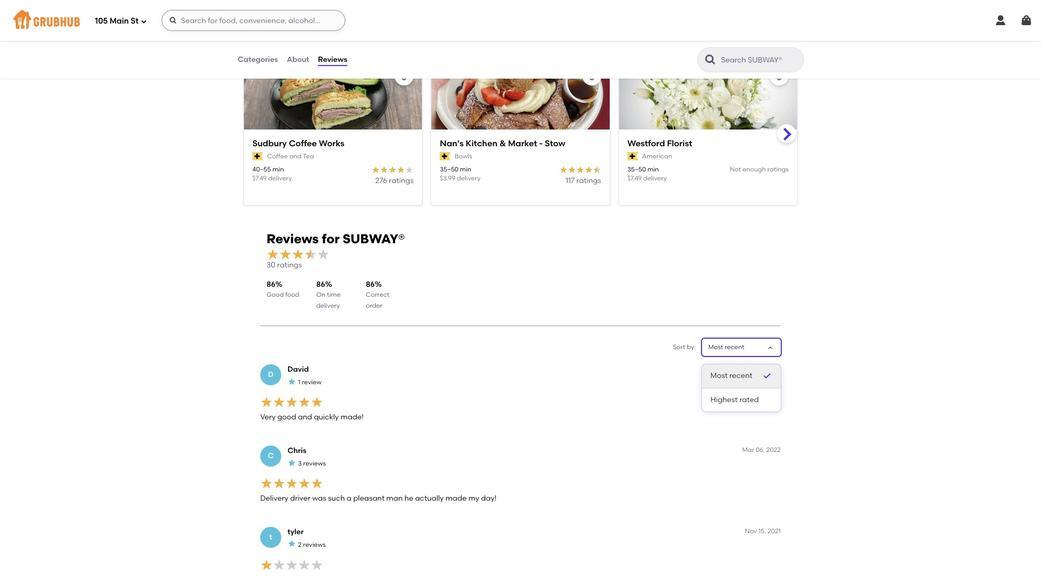 Task type: describe. For each thing, give the bounding box(es) containing it.
westford
[[628, 139, 665, 149]]

not enough ratings
[[730, 166, 789, 173]]

0 vertical spatial and
[[290, 153, 302, 160]]

reviews for chris
[[303, 460, 326, 468]]

sudbury
[[253, 139, 287, 149]]

made
[[446, 494, 467, 503]]

very good and quickly made!
[[260, 413, 364, 422]]

highest rated
[[711, 396, 759, 405]]

man
[[387, 494, 403, 503]]

276 ratings
[[376, 176, 414, 185]]

most recent option
[[702, 365, 781, 389]]

c
[[268, 452, 274, 461]]

2021
[[768, 528, 781, 536]]

delivery
[[260, 494, 289, 503]]

0 horizontal spatial coffee
[[267, 153, 288, 160]]

made!
[[341, 413, 364, 422]]

35–50 min $3.99 delivery
[[440, 166, 481, 182]]

star icon image for chris
[[288, 459, 296, 468]]

market
[[508, 139, 538, 149]]

order
[[366, 302, 383, 310]]

reviews button
[[318, 41, 348, 79]]

ratings for 30 ratings
[[277, 261, 302, 270]]

86 on time delivery
[[316, 280, 341, 310]]

main
[[110, 16, 129, 26]]

ratings for 276 ratings
[[389, 176, 414, 185]]

subscription pass image for nan's
[[440, 152, 451, 161]]

david
[[288, 366, 309, 375]]

86 correct order
[[366, 280, 390, 310]]

pleasant
[[353, 494, 385, 503]]

15,
[[759, 528, 767, 536]]

1 vertical spatial and
[[298, 413, 312, 422]]

was
[[312, 494, 326, 503]]

review
[[302, 379, 322, 386]]

14,
[[758, 366, 765, 373]]

4 save this restaurant button from the left
[[958, 67, 977, 86]]

recent inside "option"
[[730, 372, 753, 381]]

1 review
[[298, 379, 322, 386]]

86 for 86 good food
[[267, 280, 276, 289]]

35–50 for westford
[[628, 166, 646, 173]]

about
[[287, 55, 309, 64]]

american
[[643, 153, 673, 160]]

my
[[469, 494, 480, 503]]

0 vertical spatial most recent
[[709, 344, 745, 351]]

117 ratings
[[566, 176, 601, 185]]

06,
[[756, 447, 765, 454]]

105
[[95, 16, 108, 26]]

about button
[[286, 41, 310, 79]]

jul 14, 2022
[[747, 366, 781, 373]]

save this restaurant button for sudbury coffee works
[[395, 67, 414, 86]]

sudbury coffee works link
[[253, 138, 414, 150]]

categories button
[[237, 41, 279, 79]]

chris
[[288, 447, 307, 456]]

bowls
[[455, 153, 472, 160]]

jul
[[747, 366, 756, 373]]

most recent inside "option"
[[711, 372, 753, 381]]

delivery for sudbury
[[268, 175, 292, 182]]

actually
[[415, 494, 444, 503]]

coffee and tea
[[267, 153, 314, 160]]

-
[[540, 139, 543, 149]]

day!
[[481, 494, 497, 503]]

$7.49 for westford florist
[[628, 175, 642, 182]]

&
[[500, 139, 506, 149]]

works
[[319, 139, 345, 149]]

$7.49 for sudbury coffee works
[[253, 175, 267, 182]]

tyler
[[288, 528, 304, 537]]

in
[[372, 35, 382, 48]]

highest
[[711, 396, 738, 405]]

categories
[[238, 55, 278, 64]]

on
[[316, 292, 326, 299]]

30 ratings
[[267, 261, 302, 270]]

min for nan's
[[460, 166, 472, 173]]

a
[[347, 494, 352, 503]]

quickly
[[314, 413, 339, 422]]

save this restaurant image for 1st save this restaurant button from right
[[961, 70, 974, 82]]

mar 06, 2022
[[743, 447, 781, 454]]

nov 15, 2021
[[745, 528, 781, 536]]

35–50 min $7.49 delivery
[[628, 166, 667, 182]]

40–55
[[253, 166, 271, 173]]

save this restaurant button for nan's kitchen & market - stow
[[583, 67, 602, 86]]

save this restaurant image for sudbury coffee works
[[398, 70, 411, 82]]

sponsored restaurants in your area
[[244, 35, 437, 48]]

westford florist
[[628, 139, 693, 149]]



Task type: locate. For each thing, give the bounding box(es) containing it.
1 star icon image from the top
[[288, 378, 296, 386]]

3
[[298, 460, 302, 468]]

caret down icon image
[[767, 344, 775, 352]]

and
[[290, 153, 302, 160], [298, 413, 312, 422]]

2 horizontal spatial min
[[648, 166, 659, 173]]

1 horizontal spatial save this restaurant image
[[773, 70, 786, 82]]

delivery down 'time'
[[316, 302, 340, 310]]

sponsored
[[244, 35, 303, 48]]

restaurants
[[305, 35, 369, 48]]

1 save this restaurant button from the left
[[395, 67, 414, 86]]

2 horizontal spatial 86
[[366, 280, 375, 289]]

3 star icon image from the top
[[288, 540, 296, 549]]

1 vertical spatial reviews
[[267, 232, 319, 247]]

delivery down 40–55
[[268, 175, 292, 182]]

$7.49 inside '40–55 min $7.49 delivery'
[[253, 175, 267, 182]]

1 horizontal spatial $7.49
[[628, 175, 642, 182]]

0 vertical spatial recent
[[725, 344, 745, 351]]

nan's kitchen & market - stow
[[440, 139, 566, 149]]

min right 40–55
[[273, 166, 284, 173]]

star icon image left 2
[[288, 540, 296, 549]]

rated
[[740, 396, 759, 405]]

reviews down restaurants
[[318, 55, 347, 64]]

most right by:
[[709, 344, 724, 351]]

reviews for subway®
[[267, 232, 405, 247]]

reviews right 3
[[303, 460, 326, 468]]

and right the good on the left bottom of page
[[298, 413, 312, 422]]

coffee down sudbury
[[267, 153, 288, 160]]

ratings for 117 ratings
[[577, 176, 601, 185]]

recent left 14,
[[730, 372, 753, 381]]

most recent
[[709, 344, 745, 351], [711, 372, 753, 381]]

delivery right $3.99
[[457, 175, 481, 182]]

1 vertical spatial coffee
[[267, 153, 288, 160]]

nan's kitchen & market - stow link
[[440, 138, 602, 150]]

search icon image
[[705, 54, 717, 66]]

2022 right 14,
[[767, 366, 781, 373]]

min down bowls
[[460, 166, 472, 173]]

save this restaurant image down search subway® 'search box'
[[773, 70, 786, 82]]

ratings right enough
[[768, 166, 789, 173]]

1
[[298, 379, 300, 386]]

check icon image
[[762, 371, 773, 382]]

reviews for reviews
[[318, 55, 347, 64]]

3 min from the left
[[648, 166, 659, 173]]

sort
[[673, 344, 686, 351]]

kitchen
[[466, 139, 498, 149]]

1 horizontal spatial subscription pass image
[[628, 152, 638, 161]]

1 35–50 from the left
[[440, 166, 459, 173]]

0 horizontal spatial subscription pass image
[[440, 152, 451, 161]]

reviews for reviews for subway®
[[267, 232, 319, 247]]

save this restaurant button for westford florist
[[770, 67, 789, 86]]

86 for 86 on time delivery
[[316, 280, 325, 289]]

florist
[[667, 139, 693, 149]]

subscription pass image
[[440, 152, 451, 161], [628, 152, 638, 161]]

1 save this restaurant image from the left
[[398, 70, 411, 82]]

ratings right 276 on the left of page
[[389, 176, 414, 185]]

he
[[405, 494, 414, 503]]

subscription pass image
[[253, 152, 263, 161]]

westford florist logo image
[[619, 60, 798, 148]]

nan's
[[440, 139, 464, 149]]

2 $7.49 from the left
[[628, 175, 642, 182]]

star icon image left 1
[[288, 378, 296, 386]]

1 horizontal spatial 86
[[316, 280, 325, 289]]

tea
[[303, 153, 314, 160]]

coffee
[[289, 139, 317, 149], [267, 153, 288, 160]]

1 horizontal spatial coffee
[[289, 139, 317, 149]]

good
[[278, 413, 296, 422]]

food
[[285, 292, 299, 299]]

coffee up tea
[[289, 139, 317, 149]]

save this restaurant image for westford florist
[[773, 70, 786, 82]]

2 subscription pass image from the left
[[628, 152, 638, 161]]

35–50 down american
[[628, 166, 646, 173]]

105 main st
[[95, 16, 139, 26]]

nan's kitchen & market - stow logo image
[[432, 60, 610, 148]]

$7.49 inside "35–50 min $7.49 delivery"
[[628, 175, 642, 182]]

40–55 min $7.49 delivery
[[253, 166, 292, 182]]

1 vertical spatial most recent
[[711, 372, 753, 381]]

2 86 from the left
[[316, 280, 325, 289]]

not
[[730, 166, 742, 173]]

35–50 inside "35–50 min $7.49 delivery"
[[628, 166, 646, 173]]

0 horizontal spatial 86
[[267, 280, 276, 289]]

2 vertical spatial star icon image
[[288, 540, 296, 549]]

2022 right 06,
[[767, 447, 781, 454]]

1 2022 from the top
[[767, 366, 781, 373]]

1 vertical spatial most
[[711, 372, 728, 381]]

min down american
[[648, 166, 659, 173]]

1 reviews from the top
[[303, 460, 326, 468]]

good
[[267, 292, 284, 299]]

recent up most recent "option"
[[725, 344, 745, 351]]

1 vertical spatial 2022
[[767, 447, 781, 454]]

delivery inside 86 on time delivery
[[316, 302, 340, 310]]

2 reviews from the top
[[303, 542, 326, 549]]

such
[[328, 494, 345, 503]]

86 inside 86 on time delivery
[[316, 280, 325, 289]]

correct
[[366, 292, 390, 299]]

0 vertical spatial reviews
[[303, 460, 326, 468]]

117
[[566, 176, 575, 185]]

Sort by: field
[[709, 343, 745, 352]]

most up highest
[[711, 372, 728, 381]]

0 vertical spatial star icon image
[[288, 378, 296, 386]]

save this restaurant image down your
[[398, 70, 411, 82]]

most recent up most recent "option"
[[709, 344, 745, 351]]

delivery for westford
[[644, 175, 667, 182]]

most inside "option"
[[711, 372, 728, 381]]

delivery inside the 35–50 min $3.99 delivery
[[457, 175, 481, 182]]

star icon image left 3
[[288, 459, 296, 468]]

1 horizontal spatial save this restaurant image
[[961, 70, 974, 82]]

1 subscription pass image from the left
[[440, 152, 451, 161]]

0 vertical spatial coffee
[[289, 139, 317, 149]]

min
[[273, 166, 284, 173], [460, 166, 472, 173], [648, 166, 659, 173]]

reviews right 2
[[303, 542, 326, 549]]

min inside '40–55 min $7.49 delivery'
[[273, 166, 284, 173]]

star icon image for tyler
[[288, 540, 296, 549]]

86 inside 86 good food
[[267, 280, 276, 289]]

sudbury coffee works logo image
[[244, 60, 422, 148]]

t
[[269, 533, 272, 542]]

0 vertical spatial 2022
[[767, 366, 781, 373]]

delivery
[[268, 175, 292, 182], [457, 175, 481, 182], [644, 175, 667, 182], [316, 302, 340, 310]]

min inside "35–50 min $7.49 delivery"
[[648, 166, 659, 173]]

by:
[[687, 344, 696, 351]]

st
[[131, 16, 139, 26]]

stow
[[545, 139, 566, 149]]

save this restaurant image
[[398, 70, 411, 82], [773, 70, 786, 82]]

1 $7.49 from the left
[[253, 175, 267, 182]]

most inside field
[[709, 344, 724, 351]]

subscription pass image down westford
[[628, 152, 638, 161]]

1 vertical spatial recent
[[730, 372, 753, 381]]

1 vertical spatial star icon image
[[288, 459, 296, 468]]

nov
[[745, 528, 757, 536]]

1 86 from the left
[[267, 280, 276, 289]]

1 horizontal spatial 35–50
[[628, 166, 646, 173]]

save this restaurant image for save this restaurant button corresponding to nan's kitchen & market - stow
[[586, 70, 598, 82]]

reviews inside button
[[318, 55, 347, 64]]

86 up correct
[[366, 280, 375, 289]]

86
[[267, 280, 276, 289], [316, 280, 325, 289], [366, 280, 375, 289]]

main navigation navigation
[[0, 0, 1042, 41]]

2 reviews
[[298, 542, 326, 549]]

$7.49 down 40–55
[[253, 175, 267, 182]]

35–50 up $3.99
[[440, 166, 459, 173]]

2022
[[767, 366, 781, 373], [767, 447, 781, 454]]

0 horizontal spatial min
[[273, 166, 284, 173]]

2 min from the left
[[460, 166, 472, 173]]

d
[[268, 371, 274, 380]]

reviews
[[318, 55, 347, 64], [267, 232, 319, 247]]

86 for 86 correct order
[[366, 280, 375, 289]]

3 save this restaurant button from the left
[[770, 67, 789, 86]]

2 star icon image from the top
[[288, 459, 296, 468]]

reviews
[[303, 460, 326, 468], [303, 542, 326, 549]]

2 35–50 from the left
[[628, 166, 646, 173]]

276
[[376, 176, 387, 185]]

3 reviews
[[298, 460, 326, 468]]

your
[[384, 35, 409, 48]]

$3.99
[[440, 175, 456, 182]]

2022 for very good and quickly made!
[[767, 366, 781, 373]]

Search for food, convenience, alcohol... search field
[[162, 10, 345, 31]]

most
[[709, 344, 724, 351], [711, 372, 728, 381]]

0 horizontal spatial 35–50
[[440, 166, 459, 173]]

2 save this restaurant image from the left
[[773, 70, 786, 82]]

1 save this restaurant image from the left
[[586, 70, 598, 82]]

2
[[298, 542, 302, 549]]

delivery for nan's
[[457, 175, 481, 182]]

for
[[322, 232, 340, 247]]

0 vertical spatial reviews
[[318, 55, 347, 64]]

subscription pass image for westford
[[628, 152, 638, 161]]

delivery driver was such a pleasant man he actually made my day!
[[260, 494, 497, 503]]

recent
[[725, 344, 745, 351], [730, 372, 753, 381]]

most recent up highest rated
[[711, 372, 753, 381]]

delivery inside "35–50 min $7.49 delivery"
[[644, 175, 667, 182]]

0 vertical spatial most
[[709, 344, 724, 351]]

min for westford
[[648, 166, 659, 173]]

time
[[327, 292, 341, 299]]

35–50 for nan's
[[440, 166, 459, 173]]

recent inside field
[[725, 344, 745, 351]]

sudbury coffee works
[[253, 139, 345, 149]]

$7.49
[[253, 175, 267, 182], [628, 175, 642, 182]]

reviews for tyler
[[303, 542, 326, 549]]

ratings right 117
[[577, 176, 601, 185]]

$7.49 down westford
[[628, 175, 642, 182]]

0 horizontal spatial save this restaurant image
[[398, 70, 411, 82]]

1 vertical spatial reviews
[[303, 542, 326, 549]]

min for sudbury
[[273, 166, 284, 173]]

reviews up 30 ratings
[[267, 232, 319, 247]]

86 up good
[[267, 280, 276, 289]]

and down sudbury coffee works
[[290, 153, 302, 160]]

star icon image
[[288, 378, 296, 386], [288, 459, 296, 468], [288, 540, 296, 549]]

Search SUBWAY® search field
[[720, 55, 801, 65]]

subscription pass image down nan's
[[440, 152, 451, 161]]

35–50
[[440, 166, 459, 173], [628, 166, 646, 173]]

svg image
[[995, 14, 1008, 27], [1021, 14, 1033, 27], [169, 16, 177, 25], [141, 18, 147, 24]]

3 86 from the left
[[366, 280, 375, 289]]

86 up on
[[316, 280, 325, 289]]

westford florist link
[[628, 138, 789, 150]]

star icon image for david
[[288, 378, 296, 386]]

86 inside 86 correct order
[[366, 280, 375, 289]]

min inside the 35–50 min $3.99 delivery
[[460, 166, 472, 173]]

delivery down american
[[644, 175, 667, 182]]

delivery inside '40–55 min $7.49 delivery'
[[268, 175, 292, 182]]

35–50 inside the 35–50 min $3.99 delivery
[[440, 166, 459, 173]]

2 save this restaurant button from the left
[[583, 67, 602, 86]]

mar
[[743, 447, 755, 454]]

0 horizontal spatial save this restaurant image
[[586, 70, 598, 82]]

sort by:
[[673, 344, 696, 351]]

2 2022 from the top
[[767, 447, 781, 454]]

save this restaurant image
[[586, 70, 598, 82], [961, 70, 974, 82]]

subway®
[[343, 232, 405, 247]]

1 min from the left
[[273, 166, 284, 173]]

ratings right 30
[[277, 261, 302, 270]]

very
[[260, 413, 276, 422]]

2 save this restaurant image from the left
[[961, 70, 974, 82]]

30
[[267, 261, 275, 270]]

2022 for delivery driver was such a pleasant man he actually made my day!
[[767, 447, 781, 454]]

1 horizontal spatial min
[[460, 166, 472, 173]]

0 horizontal spatial $7.49
[[253, 175, 267, 182]]

86 good food
[[267, 280, 299, 299]]



Task type: vqa. For each thing, say whether or not it's contained in the screenshot.
the bottommost reviews
yes



